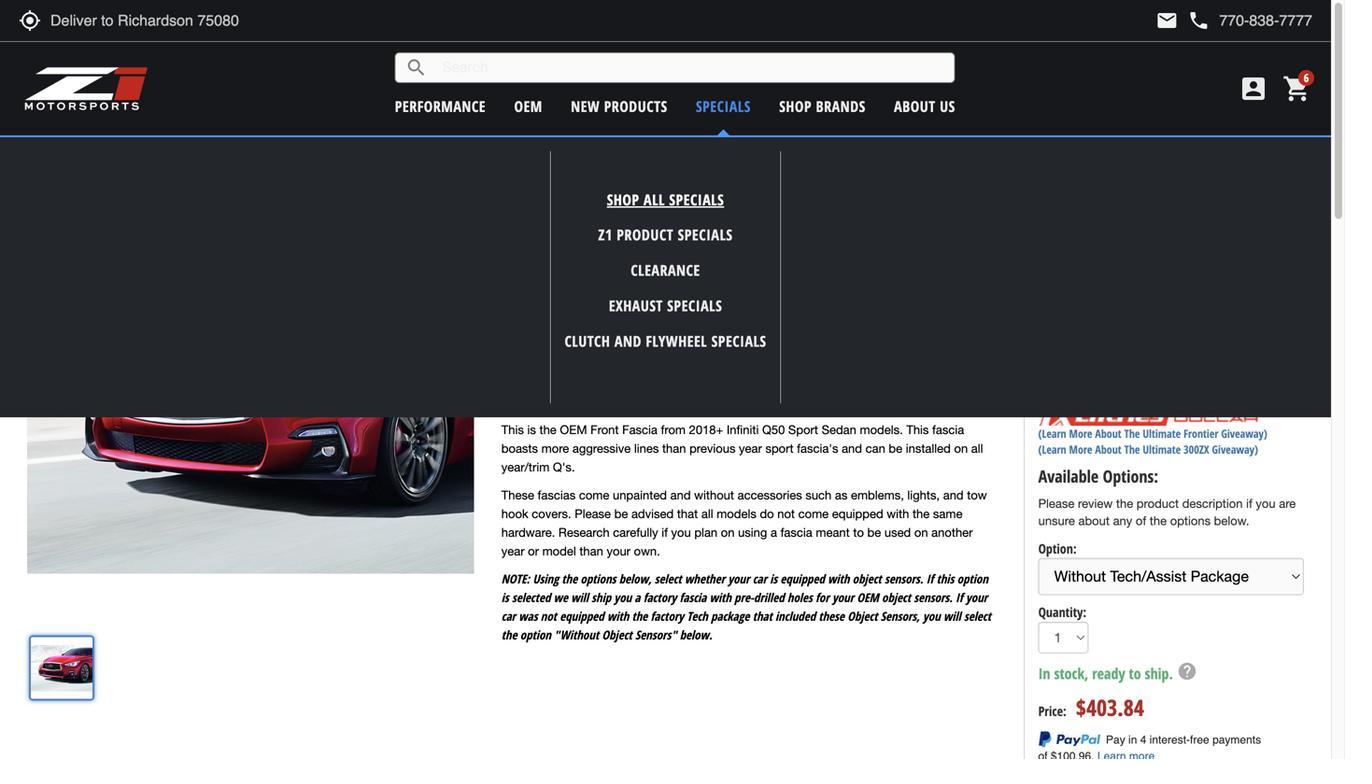 Task type: vqa. For each thing, say whether or not it's contained in the screenshot.
400 HP Twin Turbo Z32 Power Package
no



Task type: locate. For each thing, give the bounding box(es) containing it.
object right these
[[848, 609, 878, 626]]

1 vertical spatial if
[[956, 590, 963, 607]]

that down drilled
[[753, 609, 773, 626]]

object
[[853, 571, 882, 588], [882, 590, 911, 607]]

0 vertical spatial more
[[1070, 426, 1093, 442]]

1 vertical spatial ultimate
[[1143, 442, 1182, 458]]

select right sensors,
[[965, 609, 992, 626]]

front up aggressive
[[591, 423, 619, 438]]

the down (learn more about the ultimate frontier giveaway) link
[[1125, 442, 1141, 458]]

2 62022- from the top
[[488, 337, 523, 352]]

0 horizontal spatial fascia
[[680, 590, 707, 607]]

to left ship.
[[1130, 664, 1142, 684]]

the down lights,
[[913, 507, 930, 522]]

ultimate
[[1143, 426, 1182, 442], [1143, 442, 1182, 458]]

about left us
[[895, 96, 936, 116]]

0 vertical spatial q50
[[538, 213, 575, 246]]

the up (learn more about the ultimate 300zx giveaway) link
[[1125, 426, 1141, 442]]

0 horizontal spatial select
[[655, 571, 682, 588]]

1 horizontal spatial year
[[739, 442, 763, 456]]

select
[[655, 571, 682, 588], [965, 609, 992, 626]]

oem q50 sedan sport front bumper/fascia -  '18+
[[488, 213, 956, 246]]

a down below, on the left of the page
[[635, 590, 641, 607]]

1 horizontal spatial will
[[944, 609, 962, 626]]

1 horizontal spatial that
[[753, 609, 773, 626]]

specials up oem q50 sedan sport front bumper/fascia -  '18+
[[670, 190, 725, 210]]

pre-
[[735, 590, 754, 607]]

package
[[711, 609, 750, 626]]

this is the oem front fascia from 2018+ infiniti q50 sport sedan models. this fascia boasts more aggressive lines than previous year sport fascia's and can be installed on all year/trim q's.
[[502, 423, 984, 475]]

q50 up sport
[[763, 423, 785, 438]]

shop left brands
[[780, 96, 812, 116]]

0 horizontal spatial a
[[635, 590, 641, 607]]

you inside the (learn more about the ultimate frontier giveaway) (learn more about the ultimate 300zx giveaway) available options: please review the product description if you are unsure about any of the options below.
[[1257, 497, 1276, 511]]

shop
[[780, 96, 812, 116], [607, 190, 640, 210]]

tech
[[687, 609, 708, 626]]

0 horizontal spatial front
[[591, 423, 619, 438]]

and up same
[[944, 489, 964, 503]]

0 horizontal spatial object
[[853, 571, 882, 588]]

0 vertical spatial -
[[903, 213, 911, 246]]

is up boasts
[[528, 423, 536, 438]]

price:
[[1039, 703, 1067, 721]]

(learn
[[1039, 426, 1067, 442], [1039, 442, 1067, 458]]

will down 'this'
[[944, 609, 962, 626]]

0 horizontal spatial equipped
[[560, 609, 604, 626]]

fascia up tech
[[680, 590, 707, 607]]

0 vertical spatial than
[[663, 442, 687, 456]]

if right description
[[1247, 497, 1253, 511]]

come up covers. please
[[579, 489, 610, 503]]

and left can
[[842, 442, 863, 456]]

will
[[571, 590, 589, 607], [944, 609, 962, 626]]

0 vertical spatial option
[[958, 571, 989, 588]]

1 vertical spatial sensors.
[[914, 590, 953, 607]]

1 horizontal spatial car
[[753, 571, 767, 588]]

options down description
[[1171, 514, 1211, 529]]

all inside these fascias come unpainted and without accessories such as emblems, lights, and tow hook covers. please be advised that all models do not come equipped with the same hardware. research carefully if you plan on using a fascia meant to be used on another year or model than your own.
[[702, 507, 714, 522]]

you right sensors,
[[923, 609, 941, 626]]

to inside these fascias come unpainted and without accessories such as emblems, lights, and tow hook covers. please be advised that all models do not come equipped with the same hardware. research carefully if you plan on using a fascia meant to be used on another year or model than your own.
[[854, 526, 865, 540]]

oem up more
[[560, 423, 587, 438]]

research
[[559, 526, 610, 540]]

6hj0h
[[523, 318, 559, 334]]

your down carefully
[[607, 545, 631, 559]]

0 horizontal spatial that
[[677, 507, 698, 522]]

equipped up "without
[[560, 609, 604, 626]]

0 horizontal spatial not
[[541, 609, 557, 626]]

flywheel
[[646, 331, 708, 351]]

- right 6hj0h on the top
[[562, 318, 565, 334]]

sensors. down 'this'
[[914, 590, 953, 607]]

0 vertical spatial below.
[[1215, 514, 1250, 529]]

0 vertical spatial year
[[739, 442, 763, 456]]

be left used
[[868, 526, 882, 540]]

plan
[[695, 526, 718, 540]]

these
[[819, 609, 845, 626]]

0 vertical spatial ultimate
[[1143, 426, 1182, 442]]

q50 up star
[[538, 213, 575, 246]]

1 vertical spatial the
[[1125, 442, 1141, 458]]

exhaust
[[609, 296, 663, 316]]

1 vertical spatial 62022-
[[488, 337, 523, 352]]

1 vertical spatial infiniti
[[727, 423, 759, 438]]

1 vertical spatial all
[[702, 507, 714, 522]]

brands
[[816, 96, 866, 116]]

1 horizontal spatial if
[[1247, 497, 1253, 511]]

more
[[1070, 426, 1093, 442], [1070, 442, 1093, 458]]

if left 'this'
[[927, 571, 934, 588]]

0 horizontal spatial sport
[[643, 213, 694, 246]]

fascia up the installed
[[933, 423, 965, 438]]

in stock, ready to ship. help
[[1039, 662, 1198, 684]]

0 horizontal spatial all
[[702, 507, 714, 522]]

shopping_cart
[[1283, 74, 1313, 104]]

sport down shop all specials link
[[643, 213, 694, 246]]

giveaway)
[[1222, 426, 1268, 442], [1213, 442, 1259, 458]]

62022- up fits
[[488, 337, 523, 352]]

0 horizontal spatial to
[[854, 526, 865, 540]]

2 horizontal spatial is
[[770, 571, 778, 588]]

1 horizontal spatial infiniti
[[727, 423, 759, 438]]

front inside this is the oem front fascia from 2018+ infiniti q50 sport sedan models. this fascia boasts more aggressive lines than previous year sport fascia's and can be installed on all year/trim q's.
[[591, 423, 619, 438]]

0 horizontal spatial option
[[520, 627, 551, 644]]

below. inside the (learn more about the ultimate frontier giveaway) (learn more about the ultimate 300zx giveaway) available options: please review the product description if you are unsure about any of the options below.
[[1215, 514, 1250, 529]]

shop all specials link
[[607, 190, 725, 210]]

car up drilled
[[753, 571, 767, 588]]

1 horizontal spatial is
[[528, 423, 536, 438]]

1 horizontal spatial and
[[842, 442, 863, 456]]

0 horizontal spatial if
[[662, 526, 668, 540]]

option:
[[1039, 540, 1077, 558]]

than down 'research'
[[580, 545, 604, 559]]

sport
[[643, 213, 694, 246], [789, 423, 819, 438]]

will right we
[[571, 590, 589, 607]]

this up the installed
[[907, 423, 929, 438]]

sensors
[[630, 337, 672, 352]]

about
[[895, 96, 936, 116], [1096, 426, 1122, 442], [1096, 442, 1122, 458]]

about
[[1079, 514, 1110, 529]]

fascia inside note: using the options below, select whether your car is equipped with object sensors. if this option is selected we will ship you a factory fascia with pre-drilled holes for your oem object sensors. if your car was not equipped with the factory tech package that included these object sensors, you will select the option "without object sensors" below.
[[680, 590, 707, 607]]

option
[[958, 571, 989, 588], [520, 627, 551, 644]]

is down note:
[[502, 590, 509, 607]]

than inside this is the oem front fascia from 2018+ infiniti q50 sport sedan models. this fascia boasts more aggressive lines than previous year sport fascia's and can be installed on all year/trim q's.
[[663, 442, 687, 456]]

on
[[955, 442, 969, 456], [721, 526, 735, 540], [915, 526, 929, 540]]

below. down description
[[1215, 514, 1250, 529]]

be up carefully
[[615, 507, 628, 522]]

front
[[700, 213, 750, 246], [591, 423, 619, 438]]

2 horizontal spatial be
[[889, 442, 903, 456]]

sensors. up sensors,
[[885, 571, 924, 588]]

hook
[[502, 507, 529, 522]]

1 vertical spatial (learn
[[1039, 442, 1067, 458]]

ultimate up (learn more about the ultimate 300zx giveaway) link
[[1143, 426, 1182, 442]]

option right 'this'
[[958, 571, 989, 588]]

all up the plan
[[702, 507, 714, 522]]

1 horizontal spatial if
[[956, 590, 963, 607]]

with up package in the right of the page
[[710, 590, 732, 607]]

below. down tech
[[680, 627, 713, 644]]

and left without
[[671, 489, 691, 503]]

the
[[1125, 426, 1141, 442], [1125, 442, 1141, 458]]

boasts
[[502, 442, 538, 456]]

1 horizontal spatial sedan
[[822, 423, 857, 438]]

models
[[717, 507, 757, 522]]

0 vertical spatial car
[[753, 571, 767, 588]]

if down another
[[956, 590, 963, 607]]

we
[[554, 590, 568, 607]]

0 horizontal spatial shop
[[607, 190, 640, 210]]

this up boasts
[[502, 423, 524, 438]]

all inside this is the oem front fascia from 2018+ infiniti q50 sport sedan models. this fascia boasts more aggressive lines than previous year sport fascia's and can be installed on all year/trim q's.
[[972, 442, 984, 456]]

options up ship
[[581, 571, 616, 588]]

infiniti down star
[[525, 274, 559, 292]]

covers. please
[[532, 507, 611, 522]]

this
[[937, 571, 955, 588]]

- left "with"
[[562, 337, 565, 352]]

1 vertical spatial equipped
[[781, 571, 825, 588]]

equipped down as
[[833, 507, 884, 522]]

this
[[502, 423, 524, 438], [907, 423, 929, 438]]

and
[[842, 442, 863, 456], [671, 489, 691, 503], [944, 489, 964, 503]]

below. inside note: using the options below, select whether your car is equipped with object sensors. if this option is selected we will ship you a factory fascia with pre-drilled holes for your oem object sensors. if your car was not equipped with the factory tech package that included these object sensors, you will select the option "without object sensors" below.
[[680, 627, 713, 644]]

0 vertical spatial factory
[[644, 590, 677, 607]]

object down without on the top left
[[594, 337, 627, 352]]

car left was
[[502, 609, 516, 626]]

$403.84
[[1077, 693, 1145, 723]]

0 vertical spatial all
[[972, 442, 984, 456]]

0 vertical spatial the
[[1125, 426, 1141, 442]]

a down do
[[771, 526, 778, 540]]

0 horizontal spatial will
[[571, 590, 589, 607]]

0 vertical spatial equipped
[[833, 507, 884, 522]]

on inside this is the oem front fascia from 2018+ infiniti q50 sport sedan models. this fascia boasts more aggressive lines than previous year sport fascia's and can be installed on all year/trim q's.
[[955, 442, 969, 456]]

all up tow
[[972, 442, 984, 456]]

2 this from the left
[[907, 423, 929, 438]]

62022- up 6hj1h
[[488, 318, 523, 334]]

0 vertical spatial sport
[[643, 213, 694, 246]]

0 vertical spatial (learn
[[1039, 426, 1067, 442]]

select right below, on the left of the page
[[655, 571, 682, 588]]

holes
[[788, 590, 813, 607]]

without
[[568, 318, 608, 334]]

0 vertical spatial a
[[771, 526, 778, 540]]

front down shop all specials link
[[700, 213, 750, 246]]

the up more
[[540, 423, 557, 438]]

previous
[[690, 442, 736, 456]]

0 horizontal spatial come
[[579, 489, 610, 503]]

1 vertical spatial sport
[[789, 423, 819, 438]]

0 vertical spatial not
[[778, 507, 795, 522]]

mail link
[[1157, 9, 1179, 32]]

oem right "for"
[[857, 590, 879, 607]]

ultimate down (learn more about the ultimate frontier giveaway) link
[[1143, 442, 1182, 458]]

1 the from the top
[[1125, 426, 1141, 442]]

(learn more about the ultimate frontier giveaway) link
[[1039, 426, 1268, 442]]

1 vertical spatial is
[[770, 571, 778, 588]]

q50 inside this is the oem front fascia from 2018+ infiniti q50 sport sedan models. this fascia boasts more aggressive lines than previous year sport fascia's and can be installed on all year/trim q's.
[[763, 423, 785, 438]]

0 horizontal spatial this
[[502, 423, 524, 438]]

any
[[1114, 514, 1133, 529]]

not right do
[[778, 507, 795, 522]]

you left the plan
[[672, 526, 691, 540]]

1 horizontal spatial fascia
[[933, 423, 965, 438]]

1 horizontal spatial sport
[[789, 423, 819, 438]]

0 horizontal spatial year
[[502, 545, 525, 559]]

note: using the options below, select whether your car is equipped with object sensors. if this option is selected we will ship you a factory fascia with pre-drilled holes for your oem object sensors. if your car was not equipped with the factory tech package that included these object sensors, you will select the option "without object sensors" below.
[[502, 571, 992, 644]]

1 vertical spatial year
[[502, 545, 525, 559]]

be
[[889, 442, 903, 456], [615, 507, 628, 522], [868, 526, 882, 540]]

option down was
[[520, 627, 551, 644]]

is inside this is the oem front fascia from 2018+ infiniti q50 sport sedan models. this fascia boasts more aggressive lines than previous year sport fascia's and can be installed on all year/trim q's.
[[528, 423, 536, 438]]

star
[[544, 251, 562, 269]]

with up used
[[887, 507, 910, 522]]

if inside these fascias come unpainted and without accessories such as emblems, lights, and tow hook covers. please be advised that all models do not come equipped with the same hardware. research carefully if you plan on using a fascia meant to be used on another year or model than your own.
[[662, 526, 668, 540]]

1 vertical spatial shop
[[607, 190, 640, 210]]

with up "for"
[[828, 571, 850, 588]]

sedan up 5/5 -
[[581, 213, 637, 246]]

1 horizontal spatial all
[[972, 442, 984, 456]]

sport up fascia's
[[789, 423, 819, 438]]

0 vertical spatial object
[[594, 337, 627, 352]]

0 horizontal spatial options
[[581, 571, 616, 588]]

on down models
[[721, 526, 735, 540]]

1 vertical spatial front
[[591, 423, 619, 438]]

1 62022- from the top
[[488, 318, 523, 334]]

2 vertical spatial equipped
[[560, 609, 604, 626]]

than down from
[[663, 442, 687, 456]]

1 horizontal spatial options
[[1171, 514, 1211, 529]]

all
[[972, 442, 984, 456], [702, 507, 714, 522]]

not right was
[[541, 609, 557, 626]]

0 horizontal spatial be
[[615, 507, 628, 522]]

1 horizontal spatial q50
[[763, 423, 785, 438]]

year
[[739, 442, 763, 456], [502, 545, 525, 559]]

0 horizontal spatial below.
[[680, 627, 713, 644]]

that up the plan
[[677, 507, 698, 522]]

sensors.
[[885, 571, 924, 588], [914, 590, 953, 607]]

shop left all at the top of page
[[607, 190, 640, 210]]

0 vertical spatial fascia
[[933, 423, 965, 438]]

advised
[[632, 507, 674, 522]]

0 vertical spatial to
[[854, 526, 865, 540]]

giveaway) down frontier
[[1213, 442, 1259, 458]]

1 vertical spatial more
[[1070, 442, 1093, 458]]

not
[[778, 507, 795, 522], [541, 609, 557, 626]]

front for sport
[[700, 213, 750, 246]]

(change model) link
[[744, 145, 828, 164]]

1 (learn from the top
[[1039, 426, 1067, 442]]

can
[[866, 442, 886, 456]]

sedan up fascia's
[[822, 423, 857, 438]]

on right the installed
[[955, 442, 969, 456]]

(change model)
[[744, 145, 828, 164]]

equipped
[[833, 507, 884, 522], [781, 571, 825, 588], [560, 609, 604, 626]]

0 vertical spatial infiniti
[[525, 274, 559, 292]]

to left used
[[854, 526, 865, 540]]

to inside in stock, ready to ship. help
[[1130, 664, 1142, 684]]

the inside this is the oem front fascia from 2018+ infiniti q50 sport sedan models. this fascia boasts more aggressive lines than previous year sport fascia's and can be installed on all year/trim q's.
[[540, 423, 557, 438]]

with inside these fascias come unpainted and without accessories such as emblems, lights, and tow hook covers. please be advised that all models do not come equipped with the same hardware. research carefully if you plan on using a fascia meant to be used on another year or model than your own.
[[887, 507, 910, 522]]

0 vertical spatial options
[[1171, 514, 1211, 529]]

such
[[806, 489, 832, 503]]

models:
[[509, 359, 549, 377]]

is
[[528, 423, 536, 438], [770, 571, 778, 588], [502, 590, 509, 607]]

1 horizontal spatial object
[[882, 590, 911, 607]]

shop brands
[[780, 96, 866, 116]]

with
[[568, 337, 591, 352]]

equipped up holes
[[781, 571, 825, 588]]

0 horizontal spatial sedan
[[581, 213, 637, 246]]

(change
[[744, 145, 787, 164]]

your inside these fascias come unpainted and without accessories such as emblems, lights, and tow hook covers. please be advised that all models do not come equipped with the same hardware. research carefully if you plan on using a fascia meant to be used on another year or model than your own.
[[607, 545, 631, 559]]

oem inside note: using the options below, select whether your car is equipped with object sensors. if this option is selected we will ship you a factory fascia with pre-drilled holes for your oem object sensors. if your car was not equipped with the factory tech package that included these object sensors, you will select the option "without object sensors" below.
[[857, 590, 879, 607]]

1 horizontal spatial to
[[1130, 664, 1142, 684]]

1 horizontal spatial not
[[778, 507, 795, 522]]

oem up infiniti link
[[488, 213, 532, 246]]

0 vertical spatial be
[[889, 442, 903, 456]]

1 horizontal spatial than
[[663, 442, 687, 456]]

object left sensors"
[[602, 627, 633, 644]]

your down another
[[966, 590, 988, 607]]

specials link
[[696, 96, 751, 116]]

than
[[663, 442, 687, 456], [580, 545, 604, 559]]

z1 motorsports logo image
[[23, 65, 149, 112]]

1 ultimate from the top
[[1143, 426, 1182, 442]]

your right "for"
[[833, 590, 854, 607]]

is up drilled
[[770, 571, 778, 588]]

come up fascia meant at the right
[[799, 507, 829, 522]]

your up pre-
[[728, 571, 750, 588]]

0 vertical spatial if
[[1247, 497, 1253, 511]]

giveaway) right frontier
[[1222, 426, 1268, 442]]

year inside this is the oem front fascia from 2018+ infiniti q50 sport sedan models. this fascia boasts more aggressive lines than previous year sport fascia's and can be installed on all year/trim q's.
[[739, 442, 763, 456]]

1 horizontal spatial this
[[907, 423, 929, 438]]

1 vertical spatial q50
[[763, 423, 785, 438]]

be right can
[[889, 442, 903, 456]]

account_box link
[[1235, 74, 1274, 104]]

be inside this is the oem front fascia from 2018+ infiniti q50 sport sedan models. this fascia boasts more aggressive lines than previous year sport fascia's and can be installed on all year/trim q's.
[[889, 442, 903, 456]]

- left '18+
[[903, 213, 911, 246]]

1 vertical spatial if
[[662, 526, 668, 540]]

accessories
[[738, 489, 803, 503]]

stock,
[[1055, 664, 1089, 684]]

1 vertical spatial will
[[944, 609, 962, 626]]

0 vertical spatial is
[[528, 423, 536, 438]]

account_box
[[1239, 74, 1269, 104]]

infiniti up previous
[[727, 423, 759, 438]]



Task type: describe. For each thing, give the bounding box(es) containing it.
oem link
[[514, 96, 543, 116]]

0 horizontal spatial is
[[502, 590, 509, 607]]

year inside these fascias come unpainted and without accessories such as emblems, lights, and tow hook covers. please be advised that all models do not come equipped with the same hardware. research carefully if you plan on using a fascia meant to be used on another year or model than your own.
[[502, 545, 525, 559]]

1 vertical spatial about
[[1096, 426, 1122, 442]]

clearance link
[[631, 260, 701, 280]]

clutch
[[565, 331, 611, 351]]

help
[[1178, 662, 1198, 682]]

(learn more about the ultimate frontier giveaway) (learn more about the ultimate 300zx giveaway) available options: please review the product description if you are unsure about any of the options below.
[[1039, 426, 1297, 529]]

1 vertical spatial giveaway)
[[1213, 442, 1259, 458]]

specials down shop all specials link
[[678, 225, 733, 245]]

review
[[1079, 497, 1113, 511]]

z1 product specials
[[599, 225, 733, 245]]

new products
[[571, 96, 668, 116]]

that inside these fascias come unpainted and without accessories such as emblems, lights, and tow hook covers. please be advised that all models do not come equipped with the same hardware. research carefully if you plan on using a fascia meant to be used on another year or model than your own.
[[677, 507, 698, 522]]

with down ship
[[607, 609, 629, 626]]

infiniti link
[[525, 274, 559, 292]]

my_location
[[19, 9, 41, 32]]

and inside this is the oem front fascia from 2018+ infiniti q50 sport sedan models. this fascia boasts more aggressive lines than previous year sport fascia's and can be installed on all year/trim q's.
[[842, 442, 863, 456]]

are
[[1280, 497, 1297, 511]]

q's.
[[553, 461, 575, 475]]

or
[[528, 545, 539, 559]]

about us
[[895, 96, 956, 116]]

0 horizontal spatial and
[[671, 489, 691, 503]]

using
[[533, 571, 559, 588]]

infiniti inside this is the oem front fascia from 2018+ infiniti q50 sport sedan models. this fascia boasts more aggressive lines than previous year sport fascia's and can be installed on all year/trim q's.
[[727, 423, 759, 438]]

description
[[1183, 497, 1244, 511]]

clutch and flywheel specials
[[565, 331, 767, 351]]

price: $403.84
[[1039, 693, 1145, 723]]

0 horizontal spatial on
[[721, 526, 735, 540]]

1 horizontal spatial option
[[958, 571, 989, 588]]

a inside these fascias come unpainted and without accessories such as emblems, lights, and tow hook covers. please be advised that all models do not come equipped with the same hardware. research carefully if you plan on using a fascia meant to be used on another year or model than your own.
[[771, 526, 778, 540]]

sedan inside this is the oem front fascia from 2018+ infiniti q50 sport sedan models. this fascia boasts more aggressive lines than previous year sport fascia's and can be installed on all year/trim q's.
[[822, 423, 857, 438]]

1 horizontal spatial equipped
[[781, 571, 825, 588]]

mail phone
[[1157, 9, 1211, 32]]

from
[[661, 423, 686, 438]]

shop brands link
[[780, 96, 866, 116]]

1 vertical spatial factory
[[651, 609, 684, 626]]

sensors"
[[636, 627, 677, 644]]

fascia inside this is the oem front fascia from 2018+ infiniti q50 sport sedan models. this fascia boasts more aggressive lines than previous year sport fascia's and can be installed on all year/trim q's.
[[933, 423, 965, 438]]

300zx
[[1184, 442, 1210, 458]]

that inside note: using the options below, select whether your car is equipped with object sensors. if this option is selected we will ship you a factory fascia with pre-drilled holes for your oem object sensors. if your car was not equipped with the factory tech package that included these object sensors, you will select the option "without object sensors" below.
[[753, 609, 773, 626]]

phone link
[[1188, 9, 1313, 32]]

note:
[[502, 571, 530, 588]]

frontier
[[1184, 426, 1219, 442]]

tow
[[968, 489, 988, 503]]

a inside note: using the options below, select whether your car is equipped with object sensors. if this option is selected we will ship you a factory fascia with pre-drilled holes for your oem object sensors. if your car was not equipped with the factory tech package that included these object sensors, you will select the option "without object sensors" below.
[[635, 590, 641, 607]]

shop for shop all specials
[[607, 190, 640, 210]]

package
[[675, 318, 720, 334]]

2 vertical spatial object
[[602, 627, 633, 644]]

0 horizontal spatial infiniti
[[525, 274, 559, 292]]

0 vertical spatial sedan
[[581, 213, 637, 246]]

specials up package
[[668, 296, 723, 316]]

options inside note: using the options below, select whether your car is equipped with object sensors. if this option is selected we will ship you a factory fascia with pre-drilled holes for your oem object sensors. if your car was not equipped with the factory tech package that included these object sensors, you will select the option "without object sensors" below.
[[581, 571, 616, 588]]

for
[[816, 590, 830, 607]]

the up sensors"
[[632, 609, 648, 626]]

1 more from the top
[[1070, 426, 1093, 442]]

lines
[[635, 442, 659, 456]]

0 vertical spatial sensors.
[[885, 571, 924, 588]]

as
[[835, 489, 848, 503]]

drilled
[[754, 590, 785, 607]]

fascia's
[[797, 442, 839, 456]]

1 horizontal spatial on
[[915, 526, 929, 540]]

new
[[571, 96, 600, 116]]

fascia meant
[[781, 526, 850, 540]]

2 (learn from the top
[[1039, 442, 1067, 458]]

these fascias come unpainted and without accessories such as emblems, lights, and tow hook covers. please be advised that all models do not come equipped with the same hardware. research carefully if you plan on using a fascia meant to be used on another year or model than your own.
[[502, 489, 988, 559]]

1 vertical spatial object
[[882, 590, 911, 607]]

0 vertical spatial about
[[895, 96, 936, 116]]

the right of
[[1150, 514, 1168, 529]]

object inside 62022-6hj0h - without tech/assist package 62022-6hj1h - with object sensors fits models:
[[594, 337, 627, 352]]

1 horizontal spatial come
[[799, 507, 829, 522]]

whether
[[685, 571, 725, 588]]

hardware.
[[502, 526, 556, 540]]

than inside these fascias come unpainted and without accessories such as emblems, lights, and tow hook covers. please be advised that all models do not come equipped with the same hardware. research carefully if you plan on using a fascia meant to be used on another year or model than your own.
[[580, 545, 604, 559]]

1 vertical spatial car
[[502, 609, 516, 626]]

0 vertical spatial come
[[579, 489, 610, 503]]

search
[[405, 57, 428, 79]]

0 vertical spatial giveaway)
[[1222, 426, 1268, 442]]

2 more from the top
[[1070, 442, 1093, 458]]

product
[[1137, 497, 1180, 511]]

2 vertical spatial about
[[1096, 442, 1122, 458]]

1 vertical spatial option
[[520, 627, 551, 644]]

0 horizontal spatial q50
[[538, 213, 575, 246]]

and
[[615, 331, 642, 351]]

fits
[[488, 359, 505, 377]]

fascias
[[538, 489, 576, 503]]

2 vertical spatial -
[[562, 337, 565, 352]]

fascia
[[623, 423, 658, 438]]

options:
[[1104, 465, 1159, 488]]

2 horizontal spatial and
[[944, 489, 964, 503]]

0 vertical spatial object
[[853, 571, 882, 588]]

shop for shop brands
[[780, 96, 812, 116]]

you inside these fascias come unpainted and without accessories such as emblems, lights, and tow hook covers. please be advised that all models do not come equipped with the same hardware. research carefully if you plan on using a fascia meant to be used on another year or model than your own.
[[672, 526, 691, 540]]

available
[[1039, 465, 1099, 488]]

another
[[932, 526, 973, 540]]

z1
[[599, 225, 613, 245]]

if inside the (learn more about the ultimate frontier giveaway) (learn more about the ultimate 300zx giveaway) available options: please review the product description if you are unsure about any of the options below.
[[1247, 497, 1253, 511]]

2 vertical spatial be
[[868, 526, 882, 540]]

models.
[[860, 423, 904, 438]]

(learn more about the ultimate 300zx giveaway) link
[[1039, 442, 1259, 458]]

Search search field
[[428, 53, 955, 82]]

you right ship
[[614, 590, 632, 607]]

the up any
[[1117, 497, 1134, 511]]

sport inside this is the oem front fascia from 2018+ infiniti q50 sport sedan models. this fascia boasts more aggressive lines than previous year sport fascia's and can be installed on all year/trim q's.
[[789, 423, 819, 438]]

1 vertical spatial be
[[615, 507, 628, 522]]

2 ultimate from the top
[[1143, 442, 1182, 458]]

these
[[502, 489, 535, 503]]

specials right flywheel
[[712, 331, 767, 351]]

oem left new
[[514, 96, 543, 116]]

z1 product specials link
[[599, 225, 733, 245]]

ready
[[1093, 664, 1126, 684]]

ship
[[592, 590, 611, 607]]

ship.
[[1146, 664, 1174, 684]]

not inside note: using the options below, select whether your car is equipped with object sensors. if this option is selected we will ship you a factory fascia with pre-drilled holes for your oem object sensors. if your car was not equipped with the factory tech package that included these object sensors, you will select the option "without object sensors" below.
[[541, 609, 557, 626]]

the inside these fascias come unpainted and without accessories such as emblems, lights, and tow hook covers. please be advised that all models do not come equipped with the same hardware. research carefully if you plan on using a fascia meant to be used on another year or model than your own.
[[913, 507, 930, 522]]

oem inside this is the oem front fascia from 2018+ infiniti q50 sport sedan models. this fascia boasts more aggressive lines than previous year sport fascia's and can be installed on all year/trim q's.
[[560, 423, 587, 438]]

own.
[[634, 545, 661, 559]]

used
[[885, 526, 912, 540]]

the up we
[[562, 571, 578, 588]]

model)
[[790, 145, 828, 164]]

lights,
[[908, 489, 940, 503]]

same
[[934, 507, 963, 522]]

1 this from the left
[[502, 423, 524, 438]]

specials
[[696, 96, 751, 116]]

2 the from the top
[[1125, 442, 1141, 458]]

"without
[[554, 627, 599, 644]]

2018+
[[689, 423, 724, 438]]

front for oem
[[591, 423, 619, 438]]

0 vertical spatial if
[[927, 571, 934, 588]]

1 vertical spatial object
[[848, 609, 878, 626]]

0 vertical spatial will
[[571, 590, 589, 607]]

6hj1h
[[523, 337, 559, 352]]

not inside these fascias come unpainted and without accessories such as emblems, lights, and tow hook covers. please be advised that all models do not come equipped with the same hardware. research carefully if you plan on using a fascia meant to be used on another year or model than your own.
[[778, 507, 795, 522]]

new products link
[[571, 96, 668, 116]]

options inside the (learn more about the ultimate frontier giveaway) (learn more about the ultimate 300zx giveaway) available options: please review the product description if you are unsure about any of the options below.
[[1171, 514, 1211, 529]]

1 vertical spatial select
[[965, 609, 992, 626]]

mail
[[1157, 9, 1179, 32]]

please
[[1039, 497, 1075, 511]]

of
[[1136, 514, 1147, 529]]

clearance
[[631, 260, 701, 280]]

1 vertical spatial -
[[562, 318, 565, 334]]

more
[[542, 442, 569, 456]]

model
[[543, 545, 576, 559]]

below,
[[619, 571, 652, 588]]

the down selected
[[502, 627, 517, 644]]

installed
[[906, 442, 951, 456]]

selected
[[512, 590, 551, 607]]

carefully
[[613, 526, 659, 540]]

equipped inside these fascias come unpainted and without accessories such as emblems, lights, and tow hook covers. please be advised that all models do not come equipped with the same hardware. research carefully if you plan on using a fascia meant to be used on another year or model than your own.
[[833, 507, 884, 522]]

0 vertical spatial select
[[655, 571, 682, 588]]



